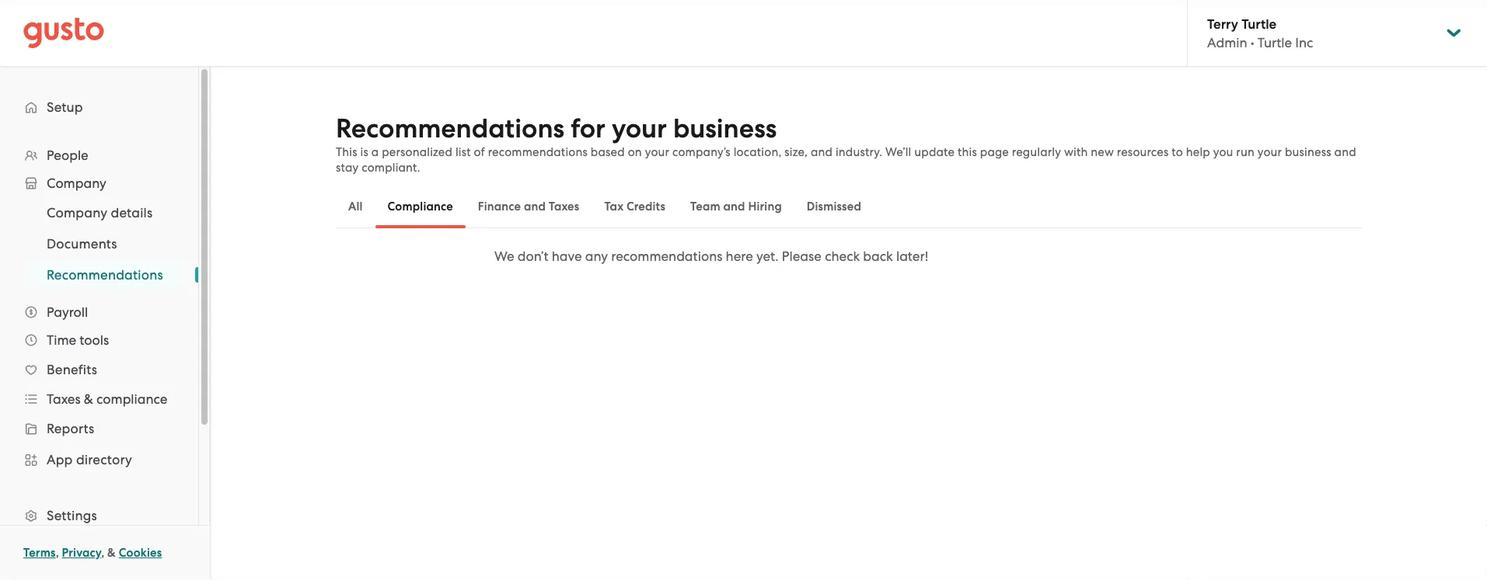 Task type: locate. For each thing, give the bounding box(es) containing it.
turtle up •
[[1242, 16, 1277, 32]]

size,
[[785, 145, 808, 159]]

run
[[1237, 145, 1255, 159]]

this
[[336, 145, 357, 159]]

0 horizontal spatial business
[[673, 113, 777, 145]]

please
[[782, 249, 822, 264]]

recommendations down documents link
[[47, 267, 163, 283]]

team
[[690, 200, 721, 214]]

cookies button
[[119, 544, 162, 563]]

0 horizontal spatial &
[[84, 392, 93, 407]]

0 vertical spatial recommendations
[[336, 113, 565, 145]]

team and hiring
[[690, 200, 782, 214]]

finance and taxes
[[478, 200, 580, 214]]

1 horizontal spatial &
[[107, 547, 116, 561]]

turtle right •
[[1258, 35, 1292, 50]]

0 vertical spatial turtle
[[1242, 16, 1277, 32]]

1 , from the left
[[56, 547, 59, 561]]

1 horizontal spatial recommendations
[[336, 113, 565, 145]]

your
[[612, 113, 667, 145], [645, 145, 670, 159], [1258, 145, 1282, 159]]

with
[[1064, 145, 1088, 159]]

terms link
[[23, 547, 56, 561]]

0 vertical spatial business
[[673, 113, 777, 145]]

taxes up the have
[[549, 200, 580, 214]]

we'll
[[886, 145, 912, 159]]

recommendations up finance and taxes
[[488, 145, 588, 159]]

0 vertical spatial &
[[84, 392, 93, 407]]

team and hiring button
[[678, 188, 795, 225]]

people button
[[16, 142, 183, 170]]

setup
[[47, 100, 83, 115]]

2 list from the top
[[0, 198, 198, 291]]

privacy
[[62, 547, 101, 561]]

to
[[1172, 145, 1183, 159]]

benefits link
[[16, 356, 183, 384]]

your right on
[[645, 145, 670, 159]]

setup link
[[16, 93, 183, 121]]

company up documents
[[47, 205, 107, 221]]

1 horizontal spatial business
[[1285, 145, 1332, 159]]

app
[[47, 453, 73, 468]]

0 horizontal spatial recommendations
[[488, 145, 588, 159]]

2 company from the top
[[47, 205, 107, 221]]

company down people at the left of the page
[[47, 176, 106, 191]]

,
[[56, 547, 59, 561], [101, 547, 104, 561]]

1 vertical spatial recommendations
[[47, 267, 163, 283]]

recommendation categories for your business tab list
[[336, 185, 1362, 229]]

based
[[591, 145, 625, 159]]

1 vertical spatial business
[[1285, 145, 1332, 159]]

location,
[[734, 145, 782, 159]]

home image
[[23, 17, 104, 49]]

is
[[360, 145, 368, 159]]

recommendations up list
[[336, 113, 565, 145]]

time tools
[[47, 333, 109, 348]]

company inside dropdown button
[[47, 176, 106, 191]]

reports
[[47, 421, 94, 437]]

compliance
[[97, 392, 168, 407]]

recommendations inside recommendations for your business this is a personalized list of recommendations based on your company's location, size, and industry. we'll update this page regularly with new resources to help you run your business and stay compliant.
[[336, 113, 565, 145]]

recommendations
[[488, 145, 588, 159], [611, 249, 723, 264]]

1 vertical spatial taxes
[[47, 392, 81, 407]]

, left privacy
[[56, 547, 59, 561]]

hiring
[[748, 200, 782, 214]]

taxes inside the finance and taxes 'button'
[[549, 200, 580, 214]]

time
[[47, 333, 76, 348]]

this
[[958, 145, 977, 159]]

1 vertical spatial recommendations
[[611, 249, 723, 264]]

you
[[1214, 145, 1234, 159]]

taxes up reports
[[47, 392, 81, 407]]

1 horizontal spatial ,
[[101, 547, 104, 561]]

any
[[585, 249, 608, 264]]

recommendations down credits
[[611, 249, 723, 264]]

0 horizontal spatial ,
[[56, 547, 59, 561]]

taxes & compliance button
[[16, 386, 183, 414]]

1 vertical spatial company
[[47, 205, 107, 221]]

2 , from the left
[[101, 547, 104, 561]]

taxes & compliance
[[47, 392, 168, 407]]

company button
[[16, 170, 183, 198]]

your right run
[[1258, 145, 1282, 159]]

, down settings "link"
[[101, 547, 104, 561]]

app directory
[[47, 453, 132, 468]]

turtle
[[1242, 16, 1277, 32], [1258, 35, 1292, 50]]

terry
[[1208, 16, 1239, 32]]

recommendations
[[336, 113, 565, 145], [47, 267, 163, 283]]

business up company's at the left of page
[[673, 113, 777, 145]]

0 horizontal spatial recommendations
[[47, 267, 163, 283]]

0 vertical spatial company
[[47, 176, 106, 191]]

recommendations for recommendations for your business this is a personalized list of recommendations based on your company's location, size, and industry. we'll update this page regularly with new resources to help you run your business and stay compliant.
[[336, 113, 565, 145]]

later!
[[896, 249, 929, 264]]

list
[[0, 142, 198, 581], [0, 198, 198, 291]]

0 vertical spatial recommendations
[[488, 145, 588, 159]]

gusto navigation element
[[0, 67, 198, 581]]

1 list from the top
[[0, 142, 198, 581]]

list containing company details
[[0, 198, 198, 291]]

&
[[84, 392, 93, 407], [107, 547, 116, 561]]

documents
[[47, 236, 117, 252]]

and
[[811, 145, 833, 159], [1335, 145, 1357, 159], [524, 200, 546, 214], [724, 200, 745, 214]]

stay
[[336, 161, 359, 175]]

business
[[673, 113, 777, 145], [1285, 145, 1332, 159]]

people
[[47, 148, 88, 163]]

business right run
[[1285, 145, 1332, 159]]

settings link
[[16, 502, 183, 530]]

1 company from the top
[[47, 176, 106, 191]]

taxes
[[549, 200, 580, 214], [47, 392, 81, 407]]

1 horizontal spatial taxes
[[549, 200, 580, 214]]

for
[[571, 113, 606, 145]]

recommendations inside "gusto navigation" element
[[47, 267, 163, 283]]

credits
[[627, 200, 666, 214]]

company for company details
[[47, 205, 107, 221]]

compliant.
[[362, 161, 421, 175]]

recommendations link
[[28, 261, 183, 289]]

0 horizontal spatial taxes
[[47, 392, 81, 407]]

yet.
[[757, 249, 779, 264]]

have
[[552, 249, 582, 264]]

back
[[863, 249, 893, 264]]

we don't have any recommendations here yet. please check back later!
[[494, 249, 929, 264]]

here
[[726, 249, 753, 264]]

benefits
[[47, 362, 97, 378]]

& left cookies
[[107, 547, 116, 561]]

& down benefits link
[[84, 392, 93, 407]]

payroll
[[47, 305, 88, 320]]

company
[[47, 176, 106, 191], [47, 205, 107, 221]]

update
[[915, 145, 955, 159]]

compliance
[[388, 200, 453, 214]]

0 vertical spatial taxes
[[549, 200, 580, 214]]



Task type: describe. For each thing, give the bounding box(es) containing it.
all button
[[336, 188, 375, 225]]

new
[[1091, 145, 1114, 159]]

check
[[825, 249, 860, 264]]

list containing people
[[0, 142, 198, 581]]

terms
[[23, 547, 56, 561]]

finance
[[478, 200, 521, 214]]

admin
[[1208, 35, 1248, 50]]

finance and taxes button
[[466, 188, 592, 225]]

recommendations for your business this is a personalized list of recommendations based on your company's location, size, and industry. we'll update this page regularly with new resources to help you run your business and stay compliant.
[[336, 113, 1357, 175]]

list
[[456, 145, 471, 159]]

payroll button
[[16, 299, 183, 327]]

tax
[[604, 200, 624, 214]]

reports link
[[16, 415, 183, 443]]

1 vertical spatial &
[[107, 547, 116, 561]]

regularly
[[1012, 145, 1061, 159]]

settings
[[47, 509, 97, 524]]

•
[[1251, 35, 1255, 50]]

taxes inside taxes & compliance dropdown button
[[47, 392, 81, 407]]

tax credits
[[604, 200, 666, 214]]

company for company
[[47, 176, 106, 191]]

documents link
[[28, 230, 183, 258]]

all
[[348, 200, 363, 214]]

company's
[[673, 145, 731, 159]]

your up on
[[612, 113, 667, 145]]

compliance button
[[375, 188, 466, 225]]

don't
[[518, 249, 549, 264]]

resources
[[1117, 145, 1169, 159]]

directory
[[76, 453, 132, 468]]

inc
[[1296, 35, 1314, 50]]

tax credits button
[[592, 188, 678, 225]]

1 horizontal spatial recommendations
[[611, 249, 723, 264]]

terms , privacy , & cookies
[[23, 547, 162, 561]]

time tools button
[[16, 327, 183, 355]]

& inside dropdown button
[[84, 392, 93, 407]]

of
[[474, 145, 485, 159]]

on
[[628, 145, 642, 159]]

privacy link
[[62, 547, 101, 561]]

details
[[111, 205, 153, 221]]

terry turtle admin • turtle inc
[[1208, 16, 1314, 50]]

personalized
[[382, 145, 453, 159]]

a
[[371, 145, 379, 159]]

recommendations for recommendations
[[47, 267, 163, 283]]

dismissed
[[807, 200, 862, 214]]

page
[[980, 145, 1009, 159]]

recommendations inside recommendations for your business this is a personalized list of recommendations based on your company's location, size, and industry. we'll update this page regularly with new resources to help you run your business and stay compliant.
[[488, 145, 588, 159]]

tools
[[80, 333, 109, 348]]

1 vertical spatial turtle
[[1258, 35, 1292, 50]]

app directory link
[[16, 446, 183, 474]]

help
[[1186, 145, 1211, 159]]

industry.
[[836, 145, 883, 159]]

company details link
[[28, 199, 183, 227]]

company details
[[47, 205, 153, 221]]

we
[[494, 249, 514, 264]]

cookies
[[119, 547, 162, 561]]

dismissed button
[[795, 188, 874, 225]]



Task type: vqa. For each thing, say whether or not it's contained in the screenshot.
Employee
no



